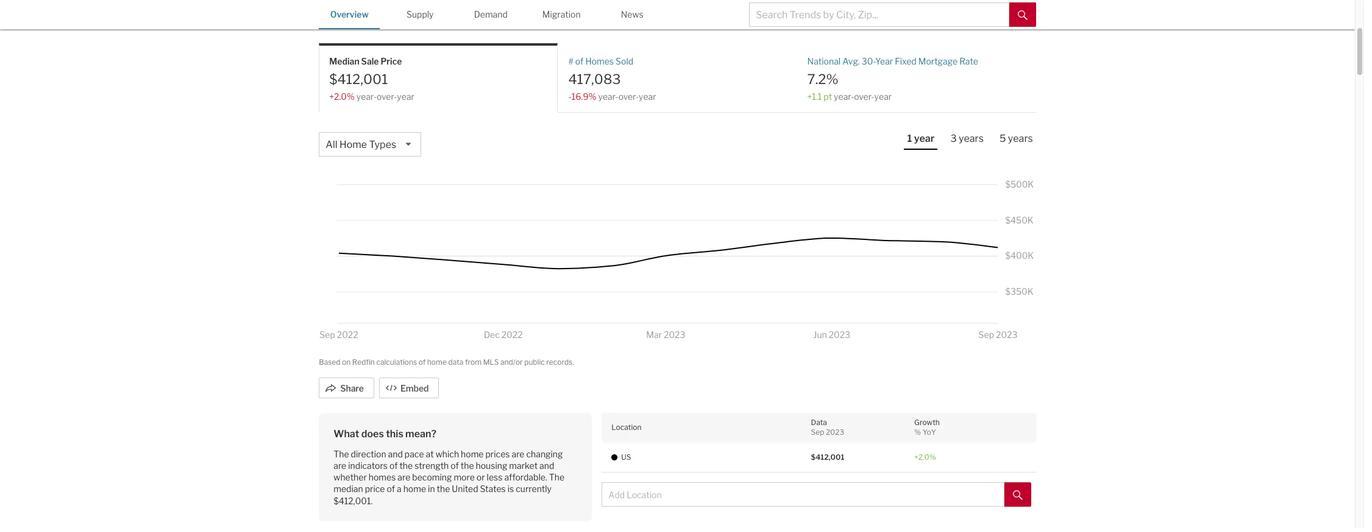 Task type: describe. For each thing, give the bounding box(es) containing it.
national avg. 30-year fixed mortgage rate 7.2% +1.1 pt year-over-year
[[808, 56, 979, 102]]

price
[[381, 56, 402, 67]]

avg.
[[843, 56, 860, 67]]

based
[[319, 358, 341, 367]]

sep
[[811, 428, 825, 437]]

share
[[340, 383, 364, 394]]

demand
[[474, 9, 508, 20]]

30-
[[862, 56, 876, 67]]

0 horizontal spatial the
[[334, 449, 349, 460]]

states
[[480, 484, 506, 495]]

1 vertical spatial $412,001
[[811, 453, 845, 462]]

year- inside median sale price $412,001 +2.0% year-over-year
[[357, 91, 377, 102]]

$412,001 inside median sale price $412,001 +2.0% year-over-year
[[329, 71, 388, 87]]

3 years button
[[948, 132, 987, 149]]

migration link
[[531, 0, 592, 28]]

changing
[[527, 449, 563, 460]]

1 vertical spatial home
[[461, 449, 484, 460]]

united
[[452, 484, 478, 495]]

data
[[811, 418, 828, 427]]

based on redfin calculations of home data from mls and/or public records.
[[319, 358, 574, 367]]

#
[[569, 56, 574, 67]]

homes
[[586, 56, 614, 67]]

median
[[329, 56, 360, 67]]

which
[[436, 449, 459, 460]]

calculations
[[377, 358, 417, 367]]

price
[[365, 484, 385, 495]]

market
[[509, 461, 538, 471]]

mls
[[483, 358, 499, 367]]

3 years
[[951, 133, 984, 145]]

embed
[[401, 383, 429, 394]]

pace
[[405, 449, 424, 460]]

rate
[[960, 56, 979, 67]]

from
[[465, 358, 482, 367]]

of down which
[[451, 461, 459, 471]]

home
[[340, 139, 367, 151]]

1 vertical spatial the
[[549, 473, 565, 483]]

at
[[426, 449, 434, 460]]

over- inside national avg. 30-year fixed mortgage rate 7.2% +1.1 pt year-over-year
[[855, 91, 875, 102]]

all
[[326, 139, 338, 151]]

+2.0% inside median sale price $412,001 +2.0% year-over-year
[[329, 91, 355, 102]]

1 vertical spatial are
[[334, 461, 347, 471]]

overview link
[[319, 0, 380, 28]]

or
[[477, 473, 485, 483]]

data
[[449, 358, 464, 367]]

on
[[342, 358, 351, 367]]

national
[[808, 56, 841, 67]]

%
[[915, 428, 922, 437]]

growth
[[915, 418, 940, 427]]

sold
[[616, 56, 634, 67]]

is
[[508, 484, 514, 495]]

5
[[1000, 133, 1006, 145]]

1 year
[[908, 133, 935, 145]]

year inside median sale price $412,001 +2.0% year-over-year
[[397, 91, 415, 102]]

what
[[334, 428, 359, 440]]

7.2%
[[808, 71, 839, 87]]

becoming
[[412, 473, 452, 483]]

1 year button
[[905, 132, 938, 150]]

over- inside # of homes sold 417,083 -16.9% year-over-year
[[619, 91, 639, 102]]

less
[[487, 473, 503, 483]]

public
[[525, 358, 545, 367]]

in
[[428, 484, 435, 495]]

indicators
[[348, 461, 388, 471]]

0 horizontal spatial and
[[388, 449, 403, 460]]

a
[[397, 484, 402, 495]]

2023
[[826, 428, 845, 437]]

records.
[[547, 358, 574, 367]]

median sale price $412,001 +2.0% year-over-year
[[329, 56, 415, 102]]

what does this mean?
[[334, 428, 437, 440]]

years for 3 years
[[959, 133, 984, 145]]

sale
[[361, 56, 379, 67]]

417,083
[[569, 71, 621, 87]]



Task type: locate. For each thing, give the bounding box(es) containing it.
+2.0% down yoy
[[915, 453, 937, 462]]

0 vertical spatial submit search image
[[1018, 10, 1028, 20]]

yoy
[[923, 428, 937, 437]]

0 horizontal spatial home
[[404, 484, 426, 495]]

affordable.
[[505, 473, 548, 483]]

the
[[334, 449, 349, 460], [549, 473, 565, 483]]

over- down 30-
[[855, 91, 875, 102]]

the down pace
[[400, 461, 413, 471]]

2 horizontal spatial year-
[[834, 91, 855, 102]]

the up more
[[461, 461, 474, 471]]

0 horizontal spatial over-
[[377, 91, 397, 102]]

years inside 'button'
[[959, 133, 984, 145]]

supply
[[407, 9, 434, 20]]

3
[[951, 133, 957, 145]]

Search Trends by City, Zip... search field
[[750, 2, 1010, 27]]

more
[[454, 473, 475, 483]]

data sep 2023
[[811, 418, 845, 437]]

share button
[[319, 378, 374, 399]]

2 horizontal spatial the
[[461, 461, 474, 471]]

16.9%
[[572, 91, 597, 102]]

of left a
[[387, 484, 395, 495]]

news
[[621, 9, 644, 20]]

are up a
[[398, 473, 411, 483]]

the direction and pace at which home prices are changing are indicators of the strength of the housing market and whether homes are becoming more or less affordable. the median price of a home in the united states is currently $412,001.
[[334, 449, 565, 506]]

0 vertical spatial are
[[512, 449, 525, 460]]

5 years button
[[997, 132, 1037, 149]]

year
[[397, 91, 415, 102], [639, 91, 657, 102], [875, 91, 892, 102], [915, 133, 935, 145]]

of
[[576, 56, 584, 67], [419, 358, 426, 367], [390, 461, 398, 471], [451, 461, 459, 471], [387, 484, 395, 495]]

mortgage
[[919, 56, 958, 67]]

direction
[[351, 449, 386, 460]]

this
[[386, 428, 404, 440]]

over- down the sold
[[619, 91, 639, 102]]

growth % yoy
[[915, 418, 940, 437]]

5 years
[[1000, 133, 1034, 145]]

+1.1
[[808, 91, 822, 102]]

2 horizontal spatial home
[[461, 449, 484, 460]]

year- right pt
[[834, 91, 855, 102]]

0 horizontal spatial the
[[400, 461, 413, 471]]

years inside button
[[1009, 133, 1034, 145]]

submit search image for add location search box at bottom
[[1013, 491, 1023, 501]]

housing
[[476, 461, 508, 471]]

1 year- from the left
[[357, 91, 377, 102]]

2 horizontal spatial over-
[[855, 91, 875, 102]]

years for 5 years
[[1009, 133, 1034, 145]]

1 horizontal spatial the
[[437, 484, 450, 495]]

years right 3
[[959, 133, 984, 145]]

-
[[569, 91, 572, 102]]

overview
[[330, 9, 369, 20]]

whether
[[334, 473, 367, 483]]

$412,001
[[329, 71, 388, 87], [811, 453, 845, 462]]

year- down "417,083"
[[599, 91, 619, 102]]

home right a
[[404, 484, 426, 495]]

Add Location search field
[[602, 483, 1005, 507]]

year inside button
[[915, 133, 935, 145]]

year inside national avg. 30-year fixed mortgage rate 7.2% +1.1 pt year-over-year
[[875, 91, 892, 102]]

home left data on the bottom of page
[[427, 358, 447, 367]]

1 horizontal spatial are
[[398, 473, 411, 483]]

# of homes sold 417,083 -16.9% year-over-year
[[569, 56, 657, 102]]

year inside # of homes sold 417,083 -16.9% year-over-year
[[639, 91, 657, 102]]

are up 'market'
[[512, 449, 525, 460]]

over- down price
[[377, 91, 397, 102]]

2 years from the left
[[1009, 133, 1034, 145]]

1 years from the left
[[959, 133, 984, 145]]

supply link
[[390, 0, 451, 28]]

location
[[612, 423, 642, 432]]

1 horizontal spatial and
[[540, 461, 555, 471]]

$412,001 down 2023
[[811, 453, 845, 462]]

homes
[[369, 473, 396, 483]]

of right #
[[576, 56, 584, 67]]

fixed
[[895, 56, 917, 67]]

1 horizontal spatial $412,001
[[811, 453, 845, 462]]

of up the homes
[[390, 461, 398, 471]]

currently
[[516, 484, 552, 495]]

and down changing
[[540, 461, 555, 471]]

home up housing
[[461, 449, 484, 460]]

1 horizontal spatial over-
[[619, 91, 639, 102]]

0 horizontal spatial +2.0%
[[329, 91, 355, 102]]

and
[[388, 449, 403, 460], [540, 461, 555, 471]]

2 over- from the left
[[619, 91, 639, 102]]

us
[[622, 453, 631, 462]]

submit search image for the search trends by city, zip... search field
[[1018, 10, 1028, 20]]

does
[[362, 428, 384, 440]]

1
[[908, 133, 913, 145]]

mean?
[[406, 428, 437, 440]]

+2.0%
[[329, 91, 355, 102], [915, 453, 937, 462]]

0 vertical spatial the
[[334, 449, 349, 460]]

1 horizontal spatial year-
[[599, 91, 619, 102]]

pt
[[824, 91, 832, 102]]

year- inside # of homes sold 417,083 -16.9% year-over-year
[[599, 91, 619, 102]]

1 vertical spatial submit search image
[[1013, 491, 1023, 501]]

strength
[[415, 461, 449, 471]]

the up currently
[[549, 473, 565, 483]]

year-
[[357, 91, 377, 102], [599, 91, 619, 102], [834, 91, 855, 102]]

1 horizontal spatial the
[[549, 473, 565, 483]]

0 horizontal spatial year-
[[357, 91, 377, 102]]

1 horizontal spatial +2.0%
[[915, 453, 937, 462]]

and/or
[[501, 358, 523, 367]]

demand link
[[461, 0, 522, 28]]

year- down sale
[[357, 91, 377, 102]]

over- inside median sale price $412,001 +2.0% year-over-year
[[377, 91, 397, 102]]

types
[[369, 139, 396, 151]]

0 horizontal spatial are
[[334, 461, 347, 471]]

home
[[427, 358, 447, 367], [461, 449, 484, 460], [404, 484, 426, 495]]

2 year- from the left
[[599, 91, 619, 102]]

2 vertical spatial are
[[398, 473, 411, 483]]

and left pace
[[388, 449, 403, 460]]

0 horizontal spatial years
[[959, 133, 984, 145]]

0 horizontal spatial $412,001
[[329, 71, 388, 87]]

the
[[400, 461, 413, 471], [461, 461, 474, 471], [437, 484, 450, 495]]

submit search image
[[1018, 10, 1028, 20], [1013, 491, 1023, 501]]

of inside # of homes sold 417,083 -16.9% year-over-year
[[576, 56, 584, 67]]

1 vertical spatial and
[[540, 461, 555, 471]]

prices
[[486, 449, 510, 460]]

migration
[[543, 9, 581, 20]]

are
[[512, 449, 525, 460], [334, 461, 347, 471], [398, 473, 411, 483]]

0 vertical spatial home
[[427, 358, 447, 367]]

1 horizontal spatial years
[[1009, 133, 1034, 145]]

all home types
[[326, 139, 396, 151]]

1 horizontal spatial home
[[427, 358, 447, 367]]

year- inside national avg. 30-year fixed mortgage rate 7.2% +1.1 pt year-over-year
[[834, 91, 855, 102]]

0 vertical spatial $412,001
[[329, 71, 388, 87]]

2 horizontal spatial are
[[512, 449, 525, 460]]

1 over- from the left
[[377, 91, 397, 102]]

news link
[[602, 0, 663, 28]]

embed button
[[379, 378, 439, 399]]

years right 5
[[1009, 133, 1034, 145]]

3 over- from the left
[[855, 91, 875, 102]]

the down what
[[334, 449, 349, 460]]

redfin
[[352, 358, 375, 367]]

median
[[334, 484, 363, 495]]

1 vertical spatial +2.0%
[[915, 453, 937, 462]]

$412,001 down sale
[[329, 71, 388, 87]]

0 vertical spatial +2.0%
[[329, 91, 355, 102]]

year
[[876, 56, 894, 67]]

over-
[[377, 91, 397, 102], [619, 91, 639, 102], [855, 91, 875, 102]]

are up whether
[[334, 461, 347, 471]]

of right calculations
[[419, 358, 426, 367]]

the right the in
[[437, 484, 450, 495]]

0 vertical spatial and
[[388, 449, 403, 460]]

2 vertical spatial home
[[404, 484, 426, 495]]

3 year- from the left
[[834, 91, 855, 102]]

$412,001.
[[334, 496, 373, 506]]

+2.0% down median
[[329, 91, 355, 102]]



Task type: vqa. For each thing, say whether or not it's contained in the screenshot.
"Share" BUTTON
yes



